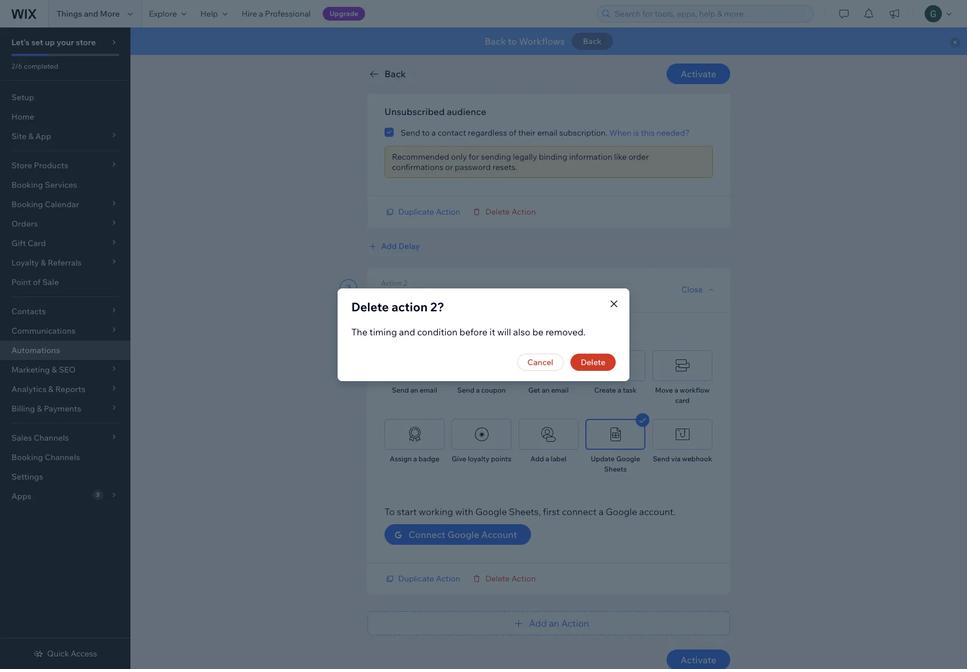 Task type: locate. For each thing, give the bounding box(es) containing it.
icon image up the give loyalty points
[[473, 426, 490, 443]]

email
[[537, 128, 558, 138], [420, 386, 437, 394], [551, 386, 569, 394]]

duplicate action
[[398, 207, 460, 217], [398, 573, 460, 584]]

and right timing
[[399, 326, 415, 337]]

how
[[440, 327, 458, 339]]

up
[[45, 37, 55, 48]]

update inside the action 2 do this: update google sheets
[[415, 289, 447, 300]]

0 horizontal spatial of
[[33, 277, 41, 287]]

delete action down account
[[486, 573, 536, 584]]

an inside button
[[549, 618, 559, 629]]

back button right workflows
[[572, 33, 613, 50]]

to down unsubscribed audience
[[422, 128, 430, 138]]

move a workflow card
[[655, 386, 710, 405]]

your
[[57, 37, 74, 48]]

back right workflows
[[583, 36, 602, 46]]

order
[[629, 152, 649, 162]]

1 vertical spatial duplicate
[[398, 573, 434, 584]]

0 vertical spatial booking
[[11, 180, 43, 190]]

update
[[415, 289, 447, 300], [591, 454, 615, 463]]

1 horizontal spatial sheets
[[604, 465, 627, 473]]

to inside alert
[[508, 35, 517, 47]]

services
[[45, 180, 77, 190]]

category image up update google sheets
[[607, 426, 624, 443]]

1 vertical spatial delete action
[[486, 573, 536, 584]]

category image
[[540, 357, 557, 374], [607, 426, 624, 443]]

duplicate action button
[[385, 207, 460, 217], [385, 573, 460, 584]]

delete action
[[486, 207, 536, 217], [486, 573, 536, 584]]

want
[[478, 327, 499, 339]]

google right 2?
[[449, 289, 481, 300]]

1 vertical spatial activate button
[[667, 650, 730, 669]]

needed?
[[657, 128, 690, 138]]

0 vertical spatial duplicate action button
[[385, 207, 460, 217]]

1 vertical spatial of
[[33, 277, 41, 287]]

1 duplicate from the top
[[398, 207, 434, 217]]

action inside button
[[561, 618, 589, 629]]

completed
[[24, 62, 58, 70]]

send inside option
[[401, 128, 420, 138]]

to start working with google sheets, first connect a google account.
[[385, 506, 676, 517]]

to left the
[[549, 327, 558, 339]]

of left sale
[[33, 277, 41, 287]]

1 vertical spatial delete action button
[[472, 573, 536, 584]]

sheets
[[483, 289, 512, 300], [604, 465, 627, 473]]

2 delete action from the top
[[486, 573, 536, 584]]

to left workflows
[[508, 35, 517, 47]]

email left send a coupon
[[420, 386, 437, 394]]

update right label on the right of page
[[591, 454, 615, 463]]

of inside sidebar element
[[33, 277, 41, 287]]

a for hire a professional
[[259, 9, 263, 19]]

0 vertical spatial duplicate action
[[398, 207, 460, 217]]

back
[[485, 35, 506, 47], [583, 36, 602, 46], [385, 68, 406, 80]]

a inside move a workflow card
[[675, 386, 678, 394]]

Search for tools, apps, help & more... field
[[611, 6, 810, 22]]

regardless
[[468, 128, 507, 138]]

1 vertical spatial add
[[531, 454, 544, 463]]

duplicate action up delay
[[398, 207, 460, 217]]

send left the coupon
[[457, 386, 474, 394]]

task
[[623, 386, 637, 394]]

1 horizontal spatial back
[[485, 35, 506, 47]]

1 vertical spatial and
[[399, 326, 415, 337]]

booking up "settings"
[[11, 452, 43, 462]]

move
[[655, 386, 673, 394]]

1 horizontal spatial category image
[[607, 426, 624, 443]]

back up unsubscribed
[[385, 68, 406, 80]]

send down unsubscribed
[[401, 128, 420, 138]]

send for send to a contact regardless of their email subscription. when is this needed?
[[401, 128, 420, 138]]

with
[[455, 506, 473, 517]]

1 horizontal spatial back button
[[572, 33, 613, 50]]

0 vertical spatial update
[[415, 289, 447, 300]]

1 horizontal spatial 2
[[404, 279, 407, 287]]

point
[[11, 277, 31, 287]]

2 booking from the top
[[11, 452, 43, 462]]

for
[[469, 152, 479, 162]]

1 vertical spatial duplicate action
[[398, 573, 460, 584]]

an for get
[[542, 386, 550, 394]]

upgrade
[[330, 9, 358, 18]]

1 vertical spatial sheets
[[604, 465, 627, 473]]

of left their
[[509, 128, 516, 138]]

category image
[[674, 426, 691, 443]]

access
[[71, 648, 97, 659]]

0 horizontal spatial update
[[415, 289, 447, 300]]

a left label on the right of page
[[546, 454, 549, 463]]

channels
[[45, 452, 80, 462]]

icon image up add a label
[[540, 426, 557, 443]]

1 duplicate action button from the top
[[385, 207, 460, 217]]

when is this needed? link
[[609, 128, 690, 138]]

unsubscribed
[[385, 106, 445, 117]]

2 left the do
[[346, 283, 351, 293]]

0 horizontal spatial 2
[[346, 283, 351, 293]]

0 horizontal spatial back button
[[367, 67, 406, 81]]

add inside button
[[529, 618, 547, 629]]

1 vertical spatial activate
[[681, 654, 717, 666]]

0 vertical spatial sheets
[[483, 289, 512, 300]]

booking
[[11, 180, 43, 190], [11, 452, 43, 462]]

send left via
[[653, 454, 670, 463]]

duplicate action button for start
[[385, 573, 460, 584]]

0 vertical spatial activate button
[[667, 64, 730, 84]]

0 vertical spatial activate
[[681, 68, 717, 80]]

a left badge
[[413, 454, 417, 463]]

a left contact
[[432, 128, 436, 138]]

1 booking from the top
[[11, 180, 43, 190]]

a for create a task
[[618, 386, 621, 394]]

trigger.
[[576, 327, 607, 339]]

action for delete action button related to audience
[[512, 207, 536, 217]]

duplicate for start
[[398, 573, 434, 584]]

loyalty
[[468, 454, 490, 463]]

1 vertical spatial duplicate action button
[[385, 573, 460, 584]]

a left the coupon
[[476, 386, 480, 394]]

0 vertical spatial delete action
[[486, 207, 536, 217]]

you
[[460, 327, 476, 339]]

2 duplicate action button from the top
[[385, 573, 460, 584]]

action 2 do this: update google sheets
[[381, 279, 512, 300]]

0 vertical spatial of
[[509, 128, 516, 138]]

google inside the action 2 do this: update google sheets
[[449, 289, 481, 300]]

icon image up assign a badge
[[406, 426, 423, 443]]

explore
[[149, 9, 177, 19]]

condition
[[417, 326, 458, 337]]

a up card
[[675, 386, 678, 394]]

coupon
[[481, 386, 506, 394]]

duplicate action button up delay
[[385, 207, 460, 217]]

and left the more
[[84, 9, 98, 19]]

delete action button for start
[[472, 573, 536, 584]]

a for move a workflow card
[[675, 386, 678, 394]]

delete down trigger.
[[581, 357, 606, 367]]

via
[[671, 454, 681, 463]]

email for get an email
[[551, 386, 569, 394]]

2 horizontal spatial back
[[583, 36, 602, 46]]

0 horizontal spatial category image
[[540, 357, 557, 374]]

quick
[[47, 648, 69, 659]]

cancel button
[[517, 353, 564, 371]]

1 delete action from the top
[[486, 207, 536, 217]]

booking channels link
[[0, 448, 130, 467]]

google left via
[[616, 454, 640, 463]]

1 delete action button from the top
[[472, 207, 536, 217]]

1 duplicate action from the top
[[398, 207, 460, 217]]

a for send a coupon
[[476, 386, 480, 394]]

be
[[533, 326, 544, 337]]

0 vertical spatial add
[[381, 241, 397, 251]]

email for send an email
[[420, 386, 437, 394]]

icon image for task
[[607, 357, 624, 374]]

send for send a coupon
[[457, 386, 474, 394]]

help
[[200, 9, 218, 19]]

2 up the this: at the left of the page
[[404, 279, 407, 287]]

recommended only for sending legally binding information like order confirmations or password resets.
[[392, 152, 649, 172]]

2 inside the action 2 do this: update google sheets
[[404, 279, 407, 287]]

delete action down resets.
[[486, 207, 536, 217]]

action
[[392, 299, 428, 314]]

email right get
[[551, 386, 569, 394]]

icon image up create a task
[[607, 357, 624, 374]]

booking left services
[[11, 180, 43, 190]]

send down next,
[[392, 386, 409, 394]]

of
[[509, 128, 516, 138], [33, 277, 41, 287]]

0 horizontal spatial sheets
[[483, 289, 512, 300]]

add
[[381, 241, 397, 251], [531, 454, 544, 463], [529, 618, 547, 629]]

edit button
[[658, 60, 699, 77]]

delete action for start
[[486, 573, 536, 584]]

this:
[[395, 289, 413, 300]]

2 duplicate from the top
[[398, 573, 434, 584]]

1 vertical spatial update
[[591, 454, 615, 463]]

duplicate up delay
[[398, 207, 434, 217]]

2 duplicate action from the top
[[398, 573, 460, 584]]

confirmations
[[392, 162, 443, 172]]

settings link
[[0, 467, 130, 486]]

back left workflows
[[485, 35, 506, 47]]

before
[[460, 326, 488, 337]]

duplicate action button down connect
[[385, 573, 460, 584]]

1 horizontal spatial update
[[591, 454, 615, 463]]

back button inside alert
[[572, 33, 613, 50]]

1 vertical spatial back button
[[367, 67, 406, 81]]

to right it
[[501, 327, 509, 339]]

give
[[452, 454, 466, 463]]

1 horizontal spatial of
[[509, 128, 516, 138]]

back button up unsubscribed
[[367, 67, 406, 81]]

point of sale
[[11, 277, 59, 287]]

1 vertical spatial booking
[[11, 452, 43, 462]]

delete action button down account
[[472, 573, 536, 584]]

removed.
[[546, 326, 586, 337]]

information
[[569, 152, 612, 162]]

duplicate action down connect
[[398, 573, 460, 584]]

0 vertical spatial back button
[[572, 33, 613, 50]]

update right the this: at the left of the page
[[415, 289, 447, 300]]

action for duplicate action button corresponding to start
[[436, 573, 460, 584]]

icon image for label
[[540, 426, 557, 443]]

connect
[[562, 506, 597, 517]]

get an email
[[528, 386, 569, 394]]

unsubscribed audience
[[385, 106, 486, 117]]

connect google account
[[409, 529, 517, 540]]

contact
[[438, 128, 466, 138]]

0 vertical spatial duplicate
[[398, 207, 434, 217]]

0 vertical spatial and
[[84, 9, 98, 19]]

0 vertical spatial delete action button
[[472, 207, 536, 217]]

the
[[560, 327, 574, 339]]

icon image
[[607, 357, 624, 374], [674, 357, 691, 374], [406, 426, 423, 443], [473, 426, 490, 443], [540, 426, 557, 443]]

google down with
[[448, 529, 479, 540]]

decide
[[409, 327, 438, 339]]

delete action button down resets.
[[472, 207, 536, 217]]

home link
[[0, 107, 130, 126]]

email right their
[[537, 128, 558, 138]]

sidebar element
[[0, 27, 130, 669]]

delete down resets.
[[486, 207, 510, 217]]

None checkbox
[[385, 125, 713, 139]]

2?
[[430, 299, 444, 314]]

set
[[31, 37, 43, 48]]

1 vertical spatial category image
[[607, 426, 624, 443]]

icon image for badge
[[406, 426, 423, 443]]

icon image up workflow at the bottom right
[[674, 357, 691, 374]]

a for add a label
[[546, 454, 549, 463]]

things and more
[[57, 9, 120, 19]]

category image up the get an email
[[540, 357, 557, 374]]

action for delete action button related to start
[[512, 573, 536, 584]]

2/6 completed
[[11, 62, 58, 70]]

google inside button
[[448, 529, 479, 540]]

2 vertical spatial add
[[529, 618, 547, 629]]

let's
[[11, 37, 30, 48]]

the timing and condition before it will also be removed.
[[351, 326, 586, 337]]

when
[[609, 128, 632, 138]]

2 activate from the top
[[681, 654, 717, 666]]

to
[[508, 35, 517, 47], [422, 128, 430, 138], [501, 327, 509, 339], [549, 327, 558, 339]]

2 delete action button from the top
[[472, 573, 536, 584]]

google up account
[[475, 506, 507, 517]]

a left task
[[618, 386, 621, 394]]

a right "hire"
[[259, 9, 263, 19]]

duplicate down connect
[[398, 573, 434, 584]]

to inside option
[[422, 128, 430, 138]]



Task type: vqa. For each thing, say whether or not it's contained in the screenshot.
topmost Business
no



Task type: describe. For each thing, give the bounding box(es) containing it.
of inside option
[[509, 128, 516, 138]]

account
[[481, 529, 517, 540]]

will
[[497, 326, 511, 337]]

connect
[[409, 529, 445, 540]]

sheets inside update google sheets
[[604, 465, 627, 473]]

create
[[594, 386, 616, 394]]

it
[[490, 326, 495, 337]]

settings
[[11, 472, 43, 482]]

sending
[[481, 152, 511, 162]]

duplicate action for start
[[398, 573, 460, 584]]

create a task
[[594, 386, 637, 394]]

password
[[455, 162, 491, 172]]

0 horizontal spatial and
[[84, 9, 98, 19]]

duplicate for audience
[[398, 207, 434, 217]]

resets.
[[493, 162, 517, 172]]

upgrade button
[[323, 7, 365, 21]]

add a label
[[531, 454, 567, 463]]

add for add an action
[[529, 618, 547, 629]]

hire a professional link
[[235, 0, 318, 27]]

2 activate button from the top
[[667, 650, 730, 669]]

booking services
[[11, 180, 77, 190]]

icon image for workflow
[[674, 357, 691, 374]]

sheets inside the action 2 do this: update google sheets
[[483, 289, 512, 300]]

action for duplicate action button corresponding to audience
[[436, 207, 460, 217]]

start
[[397, 506, 417, 517]]

0 horizontal spatial back
[[385, 68, 406, 80]]

is
[[633, 128, 639, 138]]

delay
[[399, 241, 420, 251]]

a inside option
[[432, 128, 436, 138]]

only
[[451, 152, 467, 162]]

assign
[[390, 454, 412, 463]]

2/6
[[11, 62, 22, 70]]

cancel
[[528, 357, 553, 367]]

add for add delay
[[381, 241, 397, 251]]

google left the account.
[[606, 506, 637, 517]]

back to workflows alert
[[130, 27, 967, 55]]

connect google account button
[[385, 524, 531, 545]]

do
[[381, 289, 393, 300]]

delete down account
[[486, 573, 510, 584]]

edit
[[671, 63, 686, 73]]

duplicate action for audience
[[398, 207, 460, 217]]

send for send an email
[[392, 386, 409, 394]]

icon image for points
[[473, 426, 490, 443]]

give loyalty points
[[452, 454, 512, 463]]

an for add
[[549, 618, 559, 629]]

card
[[675, 396, 690, 405]]

delete action 2?
[[351, 299, 444, 314]]

delete action button for audience
[[472, 207, 536, 217]]

booking for booking services
[[11, 180, 43, 190]]

send for send via webhook
[[653, 454, 670, 463]]

close
[[682, 284, 703, 295]]

binding
[[539, 152, 568, 162]]

email inside option
[[537, 128, 558, 138]]

point of sale link
[[0, 272, 130, 292]]

sheets,
[[509, 506, 541, 517]]

a for assign a badge
[[413, 454, 417, 463]]

workflows
[[519, 35, 565, 47]]

professional
[[265, 9, 311, 19]]

a right connect
[[599, 506, 604, 517]]

automations link
[[0, 341, 130, 360]]

assign a badge
[[390, 454, 440, 463]]

audience
[[447, 106, 486, 117]]

1 horizontal spatial and
[[399, 326, 415, 337]]

hire a professional
[[242, 9, 311, 19]]

like
[[614, 152, 627, 162]]

1 activate from the top
[[681, 68, 717, 80]]

add delay button
[[367, 241, 420, 251]]

booking services link
[[0, 175, 130, 195]]

add delay
[[381, 241, 420, 251]]

duplicate action button for audience
[[385, 207, 460, 217]]

hire
[[242, 9, 257, 19]]

quick access button
[[33, 648, 97, 659]]

this
[[641, 128, 655, 138]]

timing
[[370, 326, 397, 337]]

none checkbox containing send to a contact regardless of their email subscription.
[[385, 125, 713, 139]]

preview image
[[399, 18, 456, 76]]

update inside update google sheets
[[591, 454, 615, 463]]

delete button
[[571, 353, 616, 371]]

delete action for audience
[[486, 207, 536, 217]]

send a coupon
[[457, 386, 506, 394]]

send via webhook
[[653, 454, 712, 463]]

recommended
[[392, 152, 449, 162]]

action inside the action 2 do this: update google sheets
[[381, 279, 402, 287]]

delete up the
[[351, 299, 389, 314]]

let's set up your store
[[11, 37, 96, 48]]

add for add a label
[[531, 454, 544, 463]]

close button
[[682, 284, 717, 295]]

setup
[[11, 92, 34, 102]]

add an action button
[[367, 611, 730, 635]]

update google sheets
[[591, 454, 640, 473]]

an for send
[[410, 386, 418, 394]]

first
[[543, 506, 560, 517]]

0 vertical spatial category image
[[540, 357, 557, 374]]

more
[[100, 9, 120, 19]]

add an action
[[529, 618, 589, 629]]

booking channels
[[11, 452, 80, 462]]

google inside update google sheets
[[616, 454, 640, 463]]

back to workflows
[[485, 35, 565, 47]]

account.
[[639, 506, 676, 517]]

automations
[[11, 345, 60, 355]]

working
[[419, 506, 453, 517]]

legally
[[513, 152, 537, 162]]

to
[[385, 506, 395, 517]]

delete inside button
[[581, 357, 606, 367]]

1 activate button from the top
[[667, 64, 730, 84]]

booking for booking channels
[[11, 452, 43, 462]]

subscription.
[[559, 128, 608, 138]]

get
[[528, 386, 540, 394]]

the
[[351, 326, 368, 337]]

also
[[513, 326, 531, 337]]

respond
[[511, 327, 547, 339]]

home
[[11, 112, 34, 122]]

their
[[518, 128, 536, 138]]



